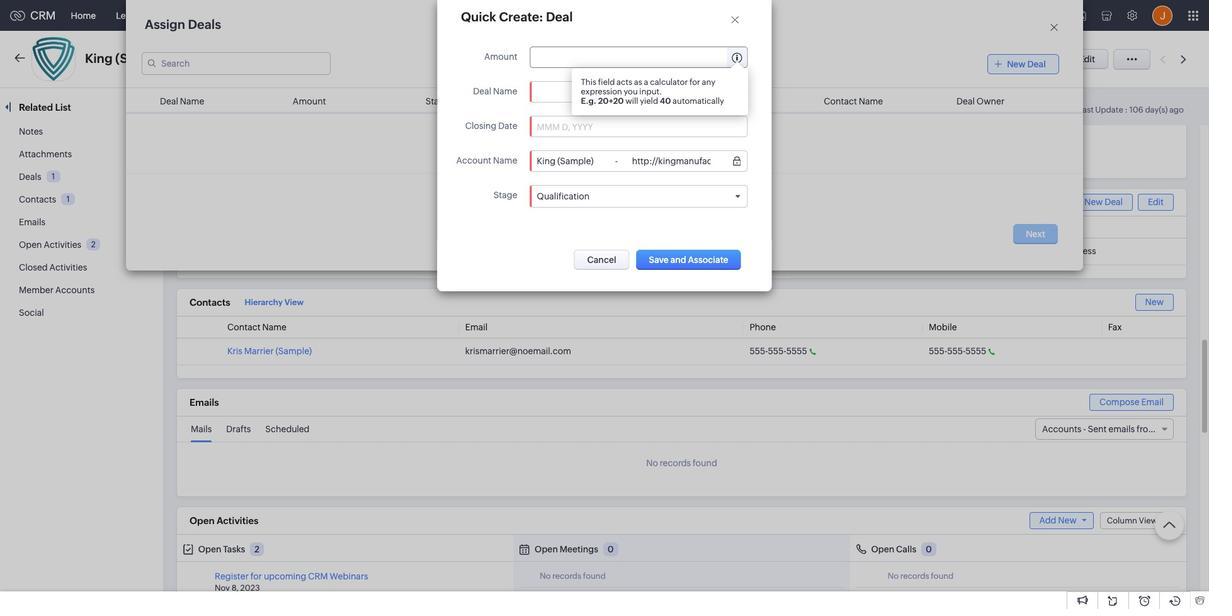 Task type: vqa. For each thing, say whether or not it's contained in the screenshot.


Task type: describe. For each thing, give the bounding box(es) containing it.
no deal found.
[[511, 138, 572, 149]]

0 vertical spatial contacts
[[160, 10, 198, 20]]

member
[[19, 285, 54, 295]]

1 horizontal spatial stage
[[494, 190, 518, 200]]

new deal for new deal link
[[1085, 197, 1123, 207]]

related
[[19, 102, 53, 113]]

deal left edit link
[[1105, 197, 1123, 207]]

assign deals
[[145, 17, 221, 31]]

no for accounts - sent emails from crm
[[646, 459, 658, 469]]

tasks
[[223, 545, 245, 555]]

1 vertical spatial accounts
[[55, 285, 95, 295]]

compose email
[[1100, 397, 1164, 408]]

social
[[19, 308, 44, 318]]

new business
[[1040, 246, 1096, 256]]

accounts - sent emails from crm
[[1042, 425, 1178, 435]]

notes
[[19, 127, 43, 137]]

0 vertical spatial date
[[592, 96, 611, 106]]

0 horizontal spatial contacts link
[[19, 195, 56, 205]]

owner
[[977, 96, 1005, 106]]

0 horizontal spatial deal name
[[160, 96, 204, 106]]

0 horizontal spatial crm
[[30, 9, 56, 22]]

no for open calls
[[888, 572, 899, 581]]

fax
[[1108, 323, 1122, 333]]

quick create: deal
[[461, 9, 573, 24]]

accounts for accounts - sent emails from crm
[[1042, 425, 1082, 435]]

identify
[[504, 246, 535, 256]]

member accounts link
[[19, 285, 95, 295]]

mobile
[[929, 323, 957, 333]]

logo image
[[10, 10, 25, 20]]

send email button
[[990, 49, 1061, 69]]

field
[[598, 77, 615, 87]]

open activities link
[[19, 240, 81, 250]]

contact for contact name 'link' to the top
[[824, 96, 857, 106]]

email link
[[465, 323, 488, 333]]

closed activities link
[[19, 263, 87, 273]]

new deal link
[[1075, 194, 1133, 211]]

identify decision makers
[[504, 246, 604, 256]]

106
[[1130, 105, 1144, 115]]

open meetings
[[535, 545, 598, 555]]

for inside register for upcoming crm webinars nov 8, 2023
[[251, 572, 262, 582]]

closed
[[19, 263, 48, 273]]

edit link
[[1138, 194, 1174, 211]]

hierarchy
[[245, 298, 283, 308]]

compose
[[1100, 397, 1140, 408]]

fax link
[[1108, 323, 1122, 333]]

kris
[[227, 346, 242, 357]]

0 vertical spatial account name
[[691, 96, 752, 106]]

http://kingmanufacturing.com link
[[177, 54, 312, 65]]

campaigns
[[513, 10, 560, 20]]

amount link
[[293, 96, 326, 106]]

stage link
[[426, 96, 449, 106]]

edit inside "button"
[[1080, 54, 1095, 64]]

0 horizontal spatial amount
[[293, 96, 326, 106]]

leads link
[[106, 0, 150, 31]]

makers
[[574, 246, 604, 256]]

deals link
[[19, 172, 41, 182]]

closed activities
[[19, 263, 87, 273]]

probability (%)
[[739, 222, 797, 232]]

email for send email
[[1026, 54, 1049, 64]]

no records found for open calls
[[888, 572, 954, 581]]

0 vertical spatial 2
[[91, 240, 96, 249]]

social link
[[19, 308, 44, 318]]

2 5555 from the left
[[966, 346, 987, 357]]

member accounts
[[19, 285, 95, 295]]

home
[[71, 10, 96, 20]]

2 vertical spatial contacts
[[190, 298, 230, 308]]

drafts
[[226, 425, 251, 435]]

account name link
[[691, 96, 752, 106]]

0 horizontal spatial account
[[456, 156, 491, 166]]

timeline link
[[260, 101, 298, 111]]

0 vertical spatial stage
[[426, 96, 449, 106]]

home link
[[61, 0, 106, 31]]

calls link
[[411, 0, 451, 31]]

this field acts as a calculator for any expression you input. e.g. 20+20 will yield 40 automatically
[[581, 77, 724, 106]]

0 horizontal spatial contact name link
[[227, 323, 287, 333]]

1 5555 from the left
[[787, 346, 807, 357]]

2 555-555-5555 from the left
[[929, 346, 987, 357]]

1 horizontal spatial emails
[[190, 398, 219, 408]]

no records found for open meetings
[[540, 572, 606, 581]]

closing date link
[[558, 96, 611, 106]]

emails link
[[19, 217, 45, 227]]

new deal button
[[988, 54, 1059, 74]]

1 horizontal spatial contacts link
[[150, 0, 208, 31]]

1 vertical spatial edit
[[1148, 197, 1164, 207]]

http://kingmanufacturing.com
[[177, 54, 312, 65]]

:
[[1125, 105, 1128, 115]]

0 for calls
[[926, 545, 932, 555]]

as
[[634, 77, 642, 87]]

reports
[[461, 10, 493, 20]]

automatically
[[673, 96, 724, 106]]

attachment
[[655, 143, 704, 153]]

this
[[581, 77, 597, 87]]

overview
[[191, 101, 233, 111]]

related list
[[19, 102, 73, 113]]

upcoming
[[264, 572, 306, 582]]

probability
[[739, 222, 783, 232]]

crm inside register for upcoming crm webinars nov 8, 2023
[[308, 572, 328, 582]]

found.
[[545, 138, 572, 149]]

register for upcoming crm webinars nov 8, 2023
[[215, 572, 368, 593]]

king
[[85, 51, 113, 66]]

deal name link
[[160, 96, 204, 106]]

Search text field
[[142, 52, 331, 75]]

1 horizontal spatial calls
[[896, 545, 917, 555]]

MMM d, yyyy
 text field
[[537, 122, 639, 132]]

activities for closed activities link
[[49, 263, 87, 273]]

records for open calls
[[901, 572, 929, 581]]

add
[[1040, 516, 1057, 526]]

calculator
[[650, 77, 688, 87]]

0 vertical spatial calls
[[421, 10, 440, 20]]

acts
[[617, 77, 633, 87]]

1 555-555-5555 from the left
[[750, 346, 807, 357]]

1 vertical spatial 2
[[254, 545, 260, 555]]

deal inside button
[[1028, 59, 1046, 69]]

2023
[[240, 584, 260, 593]]

scheduled
[[265, 425, 310, 435]]



Task type: locate. For each thing, give the bounding box(es) containing it.
1 horizontal spatial closing date
[[558, 96, 611, 106]]

closing date
[[558, 96, 611, 106], [465, 121, 518, 131]]

deals down attachments
[[19, 172, 41, 182]]

1 vertical spatial contact name
[[227, 323, 287, 333]]

webinars
[[330, 572, 368, 582]]

attachments
[[19, 149, 72, 159]]

4 555- from the left
[[947, 346, 966, 357]]

2 vertical spatial crm
[[308, 572, 328, 582]]

leads
[[116, 10, 140, 20]]

1 vertical spatial emails
[[190, 398, 219, 408]]

for left the any
[[690, 77, 700, 87]]

(sample) down assign
[[115, 51, 170, 66]]

date up 'no deal found.'
[[498, 121, 518, 131]]

2 horizontal spatial accounts
[[1042, 425, 1082, 435]]

0
[[608, 545, 614, 555], [926, 545, 932, 555]]

attachments link
[[19, 149, 72, 159]]

40
[[660, 96, 671, 106]]

business
[[1060, 246, 1096, 256]]

1 vertical spatial -
[[1084, 425, 1086, 435]]

decision
[[537, 246, 573, 256]]

2 horizontal spatial email
[[1142, 397, 1164, 408]]

1 horizontal spatial contact name
[[824, 96, 883, 106]]

1 horizontal spatial no records found
[[646, 459, 717, 469]]

1 vertical spatial crm
[[1158, 425, 1178, 435]]

crm right from
[[1158, 425, 1178, 435]]

1 vertical spatial for
[[251, 572, 262, 582]]

input.
[[640, 87, 662, 96]]

closing
[[558, 96, 590, 106], [465, 121, 497, 131]]

1 vertical spatial deals
[[19, 172, 41, 182]]

probability (%) link
[[739, 222, 797, 232]]

edit right new deal link
[[1148, 197, 1164, 207]]

deal name down king (sample) - http://kingmanufacturing.com
[[160, 96, 204, 106]]

new
[[1007, 59, 1026, 69], [1085, 197, 1103, 207], [1040, 246, 1059, 256], [1145, 297, 1164, 307], [1058, 516, 1077, 526]]

new link
[[1135, 294, 1174, 311]]

notes link
[[19, 127, 43, 137]]

open activities up closed activities
[[19, 240, 81, 250]]

new deal inside button
[[1007, 59, 1046, 69]]

records
[[660, 459, 691, 469], [553, 572, 582, 581], [901, 572, 929, 581]]

1 vertical spatial account name
[[456, 156, 518, 166]]

deal owner
[[957, 96, 1005, 106]]

edit
[[1080, 54, 1095, 64], [1148, 197, 1164, 207]]

account name down 'no deal found.'
[[456, 156, 518, 166]]

mobile link
[[929, 323, 957, 333]]

1 horizontal spatial date
[[592, 96, 611, 106]]

marrier
[[244, 346, 274, 357]]

0 horizontal spatial for
[[251, 572, 262, 582]]

1 for deals
[[52, 172, 55, 181]]

from
[[1137, 425, 1157, 435]]

- down assign
[[173, 54, 175, 65]]

0 horizontal spatial date
[[498, 121, 518, 131]]

0 horizontal spatial found
[[583, 572, 606, 581]]

20+20
[[598, 96, 624, 106]]

0 horizontal spatial closing date
[[465, 121, 518, 131]]

accounts for accounts
[[218, 10, 257, 20]]

no attachment
[[641, 143, 704, 153]]

phone link
[[750, 323, 776, 333]]

1 vertical spatial contact name link
[[227, 323, 287, 333]]

name
[[493, 86, 518, 96], [180, 96, 204, 106], [728, 96, 752, 106], [859, 96, 883, 106], [493, 156, 518, 166], [262, 323, 287, 333]]

email up from
[[1142, 397, 1164, 408]]

quick
[[461, 9, 496, 24]]

60
[[739, 246, 750, 256]]

contacts left hierarchy
[[190, 298, 230, 308]]

open activities up open tasks at bottom
[[190, 516, 259, 527]]

1 horizontal spatial crm
[[308, 572, 328, 582]]

contacts up king (sample) - http://kingmanufacturing.com
[[160, 10, 198, 20]]

2 vertical spatial accounts
[[1042, 425, 1082, 435]]

accounts
[[218, 10, 257, 20], [55, 285, 95, 295], [1042, 425, 1082, 435]]

no records found
[[646, 459, 717, 469], [540, 572, 606, 581], [888, 572, 954, 581]]

found for open meetings
[[583, 572, 606, 581]]

records for accounts - sent emails from crm
[[660, 459, 691, 469]]

emails up mails
[[190, 398, 219, 408]]

kris marrier (sample) link
[[227, 346, 312, 357]]

email right send
[[1026, 54, 1049, 64]]

deal left found.
[[525, 138, 543, 149]]

0 vertical spatial for
[[690, 77, 700, 87]]

accounts down closed activities link
[[55, 285, 95, 295]]

1
[[52, 172, 55, 181], [67, 195, 70, 204]]

2 vertical spatial activities
[[217, 516, 259, 527]]

0 horizontal spatial edit
[[1080, 54, 1095, 64]]

amount
[[484, 52, 518, 62], [293, 96, 326, 106]]

for inside this field acts as a calculator for any expression you input. e.g. 20+20 will yield 40 automatically
[[690, 77, 700, 87]]

1 horizontal spatial -
[[1084, 425, 1086, 435]]

1 horizontal spatial 555-555-5555
[[929, 346, 987, 357]]

yield
[[640, 96, 658, 106]]

0 horizontal spatial (sample)
[[115, 51, 170, 66]]

contacts link
[[150, 0, 208, 31], [19, 195, 56, 205]]

1 horizontal spatial email
[[1026, 54, 1049, 64]]

0 right meetings
[[608, 545, 614, 555]]

0 horizontal spatial records
[[553, 572, 582, 581]]

1 horizontal spatial edit
[[1148, 197, 1164, 207]]

email
[[1026, 54, 1049, 64], [465, 323, 488, 333], [1142, 397, 1164, 408]]

sent
[[1088, 425, 1107, 435]]

1 horizontal spatial 2
[[254, 545, 260, 555]]

1 horizontal spatial open activities
[[190, 516, 259, 527]]

0 horizontal spatial calls
[[421, 10, 440, 20]]

day(s)
[[1145, 105, 1168, 115]]

krismarrier@noemail.com
[[465, 346, 571, 357]]

2 horizontal spatial records
[[901, 572, 929, 581]]

new deal for new deal button at the right top
[[1007, 59, 1046, 69]]

campaigns link
[[503, 0, 570, 31]]

you
[[624, 87, 638, 96]]

contacts link up emails link
[[19, 195, 56, 205]]

1 vertical spatial (sample)
[[276, 346, 312, 357]]

0 vertical spatial open activities
[[19, 240, 81, 250]]

closing date up 'no deal found.'
[[465, 121, 518, 131]]

expression
[[581, 87, 622, 96]]

2 horizontal spatial crm
[[1158, 425, 1178, 435]]

deal left owner
[[957, 96, 975, 106]]

1 vertical spatial contacts
[[19, 195, 56, 205]]

0 horizontal spatial 1
[[52, 172, 55, 181]]

0 horizontal spatial account name
[[456, 156, 518, 166]]

phone
[[750, 323, 776, 333]]

1 vertical spatial date
[[498, 121, 518, 131]]

1 horizontal spatial account
[[691, 96, 726, 106]]

contact name for contact name 'link' to the top
[[824, 96, 883, 106]]

date
[[592, 96, 611, 106], [498, 121, 518, 131]]

deal name right stage link on the top
[[473, 86, 518, 96]]

2 0 from the left
[[926, 545, 932, 555]]

1 horizontal spatial amount
[[484, 52, 518, 62]]

1 right deals "link"
[[52, 172, 55, 181]]

1 horizontal spatial deals
[[188, 17, 221, 31]]

None button
[[574, 250, 630, 270], [637, 250, 741, 270], [574, 250, 630, 270], [637, 250, 741, 270]]

accounts up http://kingmanufacturing.com at the top of page
[[218, 10, 257, 20]]

1 horizontal spatial contact name link
[[824, 96, 883, 106]]

register
[[215, 572, 249, 582]]

activities up closed activities
[[44, 240, 81, 250]]

activities up tasks
[[217, 516, 259, 527]]

2 555- from the left
[[768, 346, 787, 357]]

activities up member accounts link on the left top of the page
[[49, 263, 87, 273]]

1 horizontal spatial 1
[[67, 195, 70, 204]]

deal right send
[[1028, 59, 1046, 69]]

deals up king (sample) - http://kingmanufacturing.com
[[188, 17, 221, 31]]

(sample) right marrier
[[276, 346, 312, 357]]

0 vertical spatial deals
[[188, 17, 221, 31]]

0 vertical spatial new deal
[[1007, 59, 1046, 69]]

deal
[[1028, 59, 1046, 69], [473, 86, 491, 96], [160, 96, 178, 106], [957, 96, 975, 106], [525, 138, 543, 149], [1105, 197, 1123, 207]]

deal left overview
[[160, 96, 178, 106]]

contact name
[[824, 96, 883, 106], [227, 323, 287, 333]]

deal right stage link on the top
[[473, 86, 491, 96]]

emails up the "open activities" link
[[19, 217, 45, 227]]

3 555- from the left
[[929, 346, 948, 357]]

0 vertical spatial edit
[[1080, 54, 1095, 64]]

1 vertical spatial contacts link
[[19, 195, 56, 205]]

add new
[[1040, 516, 1077, 526]]

0 horizontal spatial 2
[[91, 240, 96, 249]]

0 right open calls in the right of the page
[[926, 545, 932, 555]]

no
[[511, 138, 523, 149], [641, 143, 653, 153], [646, 459, 658, 469], [540, 572, 551, 581], [888, 572, 899, 581]]

1 vertical spatial calls
[[896, 545, 917, 555]]

contacts
[[160, 10, 198, 20], [19, 195, 56, 205], [190, 298, 230, 308]]

0 horizontal spatial 555-555-5555
[[750, 346, 807, 357]]

1 up the "open activities" link
[[67, 195, 70, 204]]

None text field
[[537, 52, 711, 62]]

1 555- from the left
[[750, 346, 768, 357]]

emails
[[1109, 425, 1135, 435]]

1 horizontal spatial for
[[690, 77, 700, 87]]

1 horizontal spatial accounts
[[218, 10, 257, 20]]

0 vertical spatial crm
[[30, 9, 56, 22]]

0 horizontal spatial contact name
[[227, 323, 287, 333]]

a
[[644, 77, 649, 87]]

edit up last
[[1080, 54, 1095, 64]]

1 horizontal spatial records
[[660, 459, 691, 469]]

1 vertical spatial amount
[[293, 96, 326, 106]]

1 vertical spatial open activities
[[190, 516, 259, 527]]

found for open calls
[[931, 572, 954, 581]]

1 horizontal spatial deal name
[[473, 86, 518, 96]]

contact
[[824, 96, 857, 106], [227, 323, 261, 333]]

crm link
[[10, 9, 56, 22]]

1 horizontal spatial (sample)
[[276, 346, 312, 357]]

closing date down 'this'
[[558, 96, 611, 106]]

type
[[1040, 222, 1060, 232]]

1 horizontal spatial closing
[[558, 96, 590, 106]]

meetings
[[560, 545, 598, 555]]

date down 'field'
[[592, 96, 611, 106]]

email inside button
[[1026, 54, 1049, 64]]

reports link
[[451, 0, 503, 31]]

qualification
[[537, 191, 590, 202]]

e.g.
[[581, 96, 596, 106]]

overview link
[[191, 101, 233, 111]]

email up krismarrier@noemail.com
[[465, 323, 488, 333]]

crm right logo
[[30, 9, 56, 22]]

send email
[[1003, 54, 1049, 64]]

0 vertical spatial closing
[[558, 96, 590, 106]]

send
[[1003, 54, 1024, 64]]

0 vertical spatial contact name link
[[824, 96, 883, 106]]

0 vertical spatial amount
[[484, 52, 518, 62]]

1 vertical spatial email
[[465, 323, 488, 333]]

email for compose email
[[1142, 397, 1164, 408]]

2 right tasks
[[254, 545, 260, 555]]

2 vertical spatial email
[[1142, 397, 1164, 408]]

next record image
[[1181, 55, 1189, 63]]

None text field
[[537, 87, 741, 97], [537, 156, 711, 166], [537, 87, 741, 97], [537, 156, 711, 166]]

1 0 from the left
[[608, 545, 614, 555]]

new inside button
[[1007, 59, 1026, 69]]

found
[[693, 459, 717, 469], [583, 572, 606, 581], [931, 572, 954, 581]]

0 vertical spatial email
[[1026, 54, 1049, 64]]

1 vertical spatial closing
[[465, 121, 497, 131]]

last
[[1078, 105, 1094, 115]]

0 vertical spatial emails
[[19, 217, 45, 227]]

for up the 2023
[[251, 572, 262, 582]]

no for open meetings
[[540, 572, 551, 581]]

account name down the any
[[691, 96, 752, 106]]

555-555-5555 down mobile link
[[929, 346, 987, 357]]

1 vertical spatial contact
[[227, 323, 261, 333]]

0 vertical spatial contacts link
[[150, 0, 208, 31]]

contact name link
[[824, 96, 883, 106], [227, 323, 287, 333]]

1 horizontal spatial found
[[693, 459, 717, 469]]

0 horizontal spatial stage
[[426, 96, 449, 106]]

open calls
[[871, 545, 917, 555]]

0 horizontal spatial closing
[[465, 121, 497, 131]]

0 horizontal spatial emails
[[19, 217, 45, 227]]

edit button
[[1066, 49, 1109, 69]]

- left sent
[[1084, 425, 1086, 435]]

found for accounts - sent emails from crm
[[693, 459, 717, 469]]

0 horizontal spatial contact
[[227, 323, 261, 333]]

calls
[[421, 10, 440, 20], [896, 545, 917, 555]]

accounts left sent
[[1042, 425, 1082, 435]]

contacts link up king (sample) - http://kingmanufacturing.com
[[150, 0, 208, 31]]

0 vertical spatial activities
[[44, 240, 81, 250]]

open tasks
[[198, 545, 245, 555]]

crm left the webinars
[[308, 572, 328, 582]]

0 for meetings
[[608, 545, 614, 555]]

list
[[55, 102, 71, 113]]

no records found for accounts - sent emails from crm
[[646, 459, 717, 469]]

1 vertical spatial activities
[[49, 263, 87, 273]]

2 horizontal spatial no records found
[[888, 572, 954, 581]]

1 vertical spatial account
[[456, 156, 491, 166]]

2 right the "open activities" link
[[91, 240, 96, 249]]

type link
[[1040, 222, 1060, 232]]

- inside king (sample) - http://kingmanufacturing.com
[[173, 54, 175, 65]]

contacts up emails link
[[19, 195, 56, 205]]

0 vertical spatial contact
[[824, 96, 857, 106]]

contact for contact name 'link' to the left
[[227, 323, 261, 333]]

update
[[1096, 105, 1124, 115]]

activities for the "open activities" link
[[44, 240, 81, 250]]

0 vertical spatial account
[[691, 96, 726, 106]]

Qualification field
[[531, 186, 747, 207]]

assign
[[145, 17, 185, 31]]

contact name for contact name 'link' to the left
[[227, 323, 287, 333]]

0 horizontal spatial new deal
[[1007, 59, 1046, 69]]

records for open meetings
[[553, 572, 582, 581]]

0 vertical spatial -
[[173, 54, 175, 65]]

1 for contacts
[[67, 195, 70, 204]]

2 horizontal spatial found
[[931, 572, 954, 581]]

555-555-5555 down phone
[[750, 346, 807, 357]]



